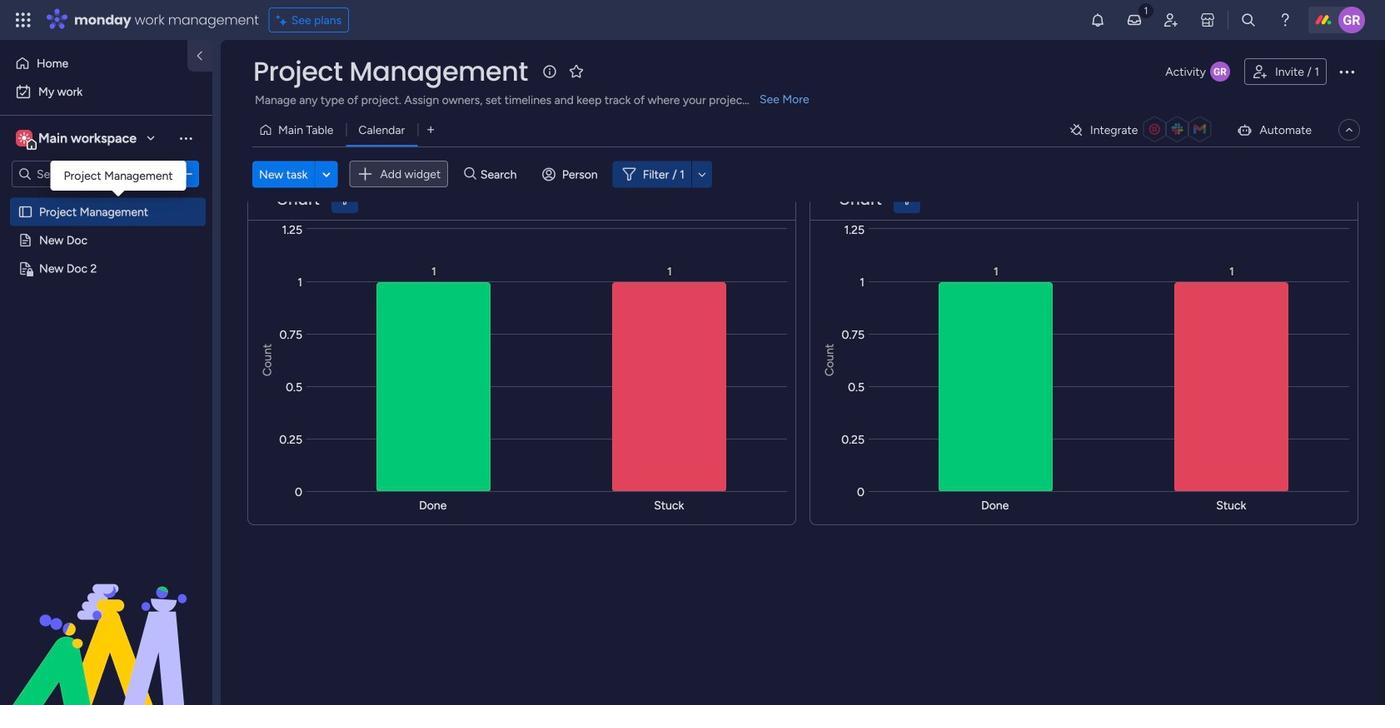 Task type: vqa. For each thing, say whether or not it's contained in the screenshot.
v2 search image
yes



Task type: describe. For each thing, give the bounding box(es) containing it.
v2 search image
[[464, 165, 476, 184]]

dapulse drag handle 3 image
[[258, 194, 265, 206]]

workspace options image
[[177, 130, 194, 146]]

workspace selection element
[[16, 128, 139, 150]]

notifications image
[[1090, 12, 1106, 28]]

board activity image
[[1210, 62, 1230, 82]]

0 horizontal spatial options image
[[177, 166, 194, 182]]

arrow down image
[[692, 164, 712, 184]]

2 vertical spatial option
[[0, 197, 212, 200]]

monday marketplace image
[[1200, 12, 1216, 28]]

update feed image
[[1126, 12, 1143, 28]]

angle down image
[[322, 168, 331, 181]]

greg robinson image
[[1339, 7, 1365, 33]]

search everything image
[[1240, 12, 1257, 28]]

see plans image
[[276, 11, 291, 29]]

workspace image
[[18, 129, 30, 147]]



Task type: locate. For each thing, give the bounding box(es) containing it.
options image
[[1337, 62, 1357, 82], [177, 166, 194, 182]]

add view image
[[428, 124, 434, 136]]

add to favorites image
[[568, 63, 585, 80]]

1 vertical spatial option
[[10, 78, 202, 105]]

1 image
[[1139, 1, 1154, 20]]

lottie animation element
[[0, 537, 212, 706]]

lottie animation image
[[0, 537, 212, 706]]

options image down workspace options "image"
[[177, 166, 194, 182]]

1 horizontal spatial options image
[[1337, 62, 1357, 82]]

list box
[[0, 195, 212, 508]]

0 vertical spatial options image
[[1337, 62, 1357, 82]]

1 vertical spatial options image
[[177, 166, 194, 182]]

0 vertical spatial option
[[10, 50, 177, 77]]

invite members image
[[1163, 12, 1180, 28]]

options image down greg robinson image
[[1337, 62, 1357, 82]]

Search in workspace field
[[35, 165, 139, 184]]

collapse board header image
[[1343, 123, 1356, 137]]

option
[[10, 50, 177, 77], [10, 78, 202, 105], [0, 197, 212, 200]]

public board image
[[17, 232, 33, 248]]

help image
[[1277, 12, 1294, 28]]

None field
[[249, 54, 532, 89], [272, 189, 324, 211], [835, 189, 886, 211], [249, 54, 532, 89], [272, 189, 324, 211], [835, 189, 886, 211]]

private board image
[[17, 261, 33, 277]]

show board description image
[[540, 63, 560, 80]]

workspace image
[[16, 129, 32, 147]]

public board image
[[17, 204, 33, 220]]

Search field
[[476, 163, 526, 186]]

select product image
[[15, 12, 32, 28]]



